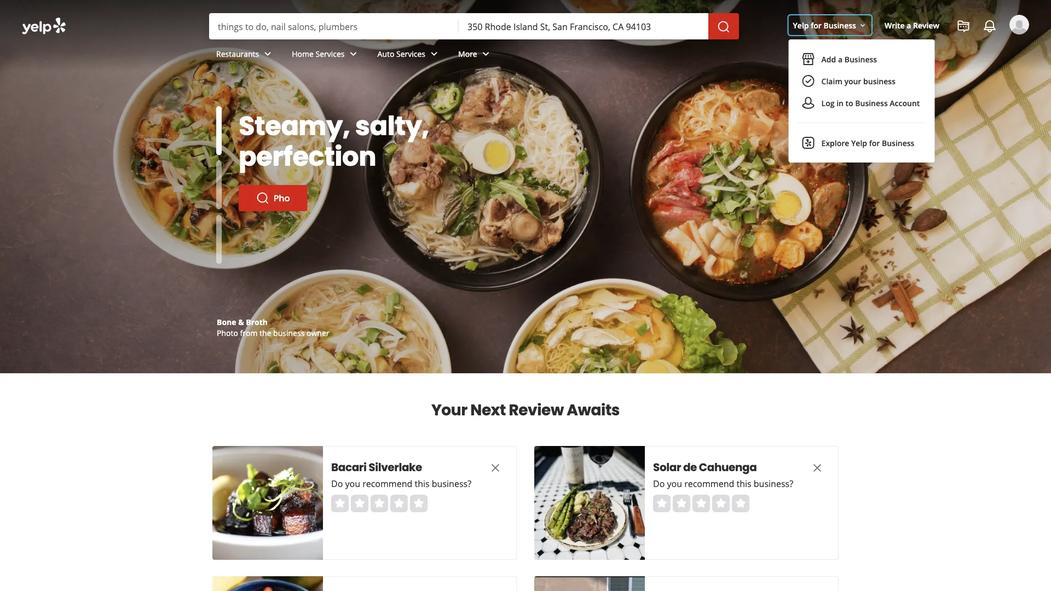 Task type: locate. For each thing, give the bounding box(es) containing it.
review right write
[[914, 20, 940, 30]]

1 business? from the left
[[432, 478, 472, 490]]

1 horizontal spatial a
[[838, 54, 843, 64]]

the right &
[[260, 317, 271, 327]]

1 you from the left
[[345, 478, 360, 490]]

2 the from the top
[[260, 328, 271, 338]]

de
[[683, 460, 697, 475]]

(no rating) image
[[331, 495, 428, 513], [653, 495, 750, 513]]

2 none field from the left
[[468, 20, 700, 32]]

0 horizontal spatial none field
[[218, 20, 450, 32]]

2 24 chevron down v2 image from the left
[[428, 47, 441, 60]]

business? for solar de cahuenga
[[754, 478, 794, 490]]

(no rating) image down solar de cahuenga
[[653, 495, 750, 513]]

business? down bacari silverlake link
[[432, 478, 472, 490]]

1 recommend from the left
[[363, 478, 413, 490]]

2 dismiss card image from the left
[[811, 462, 824, 475]]

None field
[[218, 20, 450, 32], [468, 20, 700, 32]]

1 horizontal spatial services
[[397, 49, 426, 59]]

home inside business categories element
[[292, 49, 314, 59]]

24 add biz v2 image
[[802, 53, 815, 66]]

from down bone & broth link at bottom
[[240, 328, 258, 338]]

services left 24 chevron down v2 image
[[316, 49, 345, 59]]

pho
[[274, 192, 290, 204]]

24 chevron down v2 image right more
[[480, 47, 493, 60]]

1 dismiss card image from the left
[[489, 462, 502, 475]]

this down cahuenga
[[737, 478, 752, 490]]

recommend
[[363, 478, 413, 490], [685, 478, 735, 490]]

the
[[239, 107, 288, 144]]

bone & broth photo from the business owner
[[217, 317, 329, 338]]

do you recommend this business? down solar de cahuenga link
[[653, 478, 794, 490]]

you for solar
[[667, 478, 682, 490]]

1 the from the top
[[260, 317, 271, 327]]

business? for bacari silverlake
[[432, 478, 472, 490]]

1 vertical spatial review
[[509, 399, 564, 421]]

None search field
[[0, 0, 1052, 163], [209, 13, 742, 39], [0, 0, 1052, 163], [209, 13, 742, 39]]

claim
[[822, 76, 843, 86]]

1 services from the left
[[316, 49, 345, 59]]

home down find field
[[292, 49, 314, 59]]

0 vertical spatial owner
[[307, 317, 329, 327]]

photo
[[217, 317, 238, 327], [217, 328, 238, 338]]

1 horizontal spatial 24 chevron down v2 image
[[428, 47, 441, 60]]

write
[[885, 20, 905, 30]]

from right bone
[[240, 317, 258, 327]]

0 vertical spatial home
[[292, 49, 314, 59]]

24 chevron down v2 image inside the auto services link
[[428, 47, 441, 60]]

0 vertical spatial the
[[260, 317, 271, 327]]

services for auto services
[[397, 49, 426, 59]]

clean
[[397, 107, 472, 144]]

0 vertical spatial business
[[864, 76, 896, 86]]

bacari silverlake
[[331, 460, 422, 475]]

0 horizontal spatial this
[[415, 478, 430, 490]]

1 (no rating) image from the left
[[331, 495, 428, 513]]

business categories element
[[208, 39, 1030, 71]]

3 24 chevron down v2 image from the left
[[480, 47, 493, 60]]

0 horizontal spatial services
[[316, 49, 345, 59]]

explore banner section banner
[[0, 0, 1052, 374]]

0 horizontal spatial a
[[374, 107, 392, 144]]

steamy, salty, perfection
[[239, 107, 429, 175]]

do for solar de cahuenga
[[653, 478, 665, 490]]

a
[[907, 20, 912, 30], [838, 54, 843, 64], [374, 107, 392, 144]]

1 horizontal spatial business?
[[754, 478, 794, 490]]

rating element for de
[[653, 495, 750, 513]]

0 horizontal spatial do you recommend this business?
[[331, 478, 472, 490]]

search image
[[717, 20, 731, 33]]

bacari silverlake link
[[331, 460, 468, 475]]

bone
[[217, 317, 236, 327]]

you down solar
[[667, 478, 682, 490]]

next
[[471, 399, 506, 421]]

1 24 chevron down v2 image from the left
[[261, 47, 275, 60]]

for up 24 add biz v2 icon
[[811, 20, 822, 30]]

recommend down solar de cahuenga
[[685, 478, 735, 490]]

0 vertical spatial from
[[240, 317, 258, 327]]

a right of
[[374, 107, 392, 144]]

1 do you recommend this business? from the left
[[331, 478, 472, 490]]

0 vertical spatial a
[[907, 20, 912, 30]]

1 vertical spatial the
[[260, 328, 271, 338]]

1 horizontal spatial dismiss card image
[[811, 462, 824, 475]]

24 search v2 image inside pho link
[[256, 192, 269, 205]]

2 horizontal spatial 24 chevron down v2 image
[[480, 47, 493, 60]]

24 chevron down v2 image right auto services
[[428, 47, 441, 60]]

1 do from the left
[[331, 478, 343, 490]]

this down bacari silverlake link
[[415, 478, 430, 490]]

2 this from the left
[[737, 478, 752, 490]]

1 vertical spatial a
[[838, 54, 843, 64]]

photo from the business owner
[[217, 317, 329, 327]]

None radio
[[351, 495, 369, 513], [653, 495, 671, 513], [693, 495, 710, 513], [713, 495, 730, 513], [351, 495, 369, 513], [653, 495, 671, 513], [693, 495, 710, 513], [713, 495, 730, 513]]

2 do you recommend this business? from the left
[[653, 478, 794, 490]]

rating element down bacari silverlake
[[331, 495, 428, 513]]

business down photo from the business owner
[[273, 328, 305, 338]]

2 you from the left
[[667, 478, 682, 490]]

do down solar
[[653, 478, 665, 490]]

services right auto
[[397, 49, 426, 59]]

a inside the gift of a clean home
[[374, 107, 392, 144]]

yelp
[[793, 20, 809, 30], [852, 138, 868, 148]]

your
[[845, 76, 862, 86]]

0 vertical spatial photo
[[217, 317, 238, 327]]

0 horizontal spatial you
[[345, 478, 360, 490]]

1 horizontal spatial do you recommend this business?
[[653, 478, 794, 490]]

24 search v2 image for steamy, salty, perfection
[[256, 192, 269, 205]]

rating element
[[331, 495, 428, 513], [653, 495, 750, 513]]

photo down bone
[[217, 328, 238, 338]]

home cleaner
[[274, 192, 334, 204]]

0 horizontal spatial do
[[331, 478, 343, 490]]

dismiss card image for bacari silverlake
[[489, 462, 502, 475]]

0 horizontal spatial recommend
[[363, 478, 413, 490]]

from
[[240, 317, 258, 327], [240, 328, 258, 338]]

(no rating) image down bacari silverlake
[[331, 495, 428, 513]]

24 chevron down v2 image right restaurants
[[261, 47, 275, 60]]

1 this from the left
[[415, 478, 430, 490]]

solar de cahuenga
[[653, 460, 757, 475]]

0 vertical spatial review
[[914, 20, 940, 30]]

services
[[316, 49, 345, 59], [397, 49, 426, 59]]

None radio
[[331, 495, 349, 513], [371, 495, 388, 513], [391, 495, 408, 513], [410, 495, 428, 513], [673, 495, 691, 513], [732, 495, 750, 513], [331, 495, 349, 513], [371, 495, 388, 513], [391, 495, 408, 513], [410, 495, 428, 513], [673, 495, 691, 513], [732, 495, 750, 513]]

1 vertical spatial home
[[274, 192, 300, 204]]

business?
[[432, 478, 472, 490], [754, 478, 794, 490]]

photo inside bone & broth photo from the business owner
[[217, 328, 238, 338]]

24 chevron down v2 image inside restaurants "link"
[[261, 47, 275, 60]]

review
[[914, 20, 940, 30], [509, 399, 564, 421]]

services for home services
[[316, 49, 345, 59]]

0 horizontal spatial dismiss card image
[[489, 462, 502, 475]]

rating element down solar de cahuenga
[[653, 495, 750, 513]]

auto services
[[378, 49, 426, 59]]

1 horizontal spatial recommend
[[685, 478, 735, 490]]

2 rating element from the left
[[653, 495, 750, 513]]

business up log in to business account
[[864, 76, 896, 86]]

2 photo from the top
[[217, 328, 238, 338]]

24 chevron down v2 image for restaurants
[[261, 47, 275, 60]]

to
[[846, 98, 854, 108]]

0 vertical spatial yelp
[[793, 20, 809, 30]]

business right broth
[[273, 317, 305, 327]]

2 owner from the top
[[307, 328, 329, 338]]

perfection
[[239, 138, 376, 175]]

1 horizontal spatial none field
[[468, 20, 700, 32]]

1 horizontal spatial yelp
[[852, 138, 868, 148]]

1 horizontal spatial you
[[667, 478, 682, 490]]

a right write
[[907, 20, 912, 30]]

24 search v2 image
[[256, 192, 269, 205], [256, 192, 269, 205]]

24 chevron down v2 image for auto services
[[428, 47, 441, 60]]

1 horizontal spatial review
[[914, 20, 940, 30]]

business? down cahuenga
[[754, 478, 794, 490]]

for
[[811, 20, 822, 30], [870, 138, 880, 148]]

home for home cleaner
[[274, 192, 300, 204]]

business up claim your business button
[[845, 54, 877, 64]]

you
[[345, 478, 360, 490], [667, 478, 682, 490]]

2 from from the top
[[240, 328, 258, 338]]

1 photo from the top
[[217, 317, 238, 327]]

restaurants
[[216, 49, 259, 59]]

solar
[[653, 460, 681, 475]]

silverlake
[[369, 460, 422, 475]]

more link
[[450, 39, 502, 71]]

salty,
[[356, 107, 429, 144]]

0 horizontal spatial (no rating) image
[[331, 495, 428, 513]]

review inside user actions element
[[914, 20, 940, 30]]

0 horizontal spatial review
[[509, 399, 564, 421]]

2 do from the left
[[653, 478, 665, 490]]

0 horizontal spatial 24 chevron down v2 image
[[261, 47, 275, 60]]

none field up business categories element
[[468, 20, 700, 32]]

1 vertical spatial from
[[240, 328, 258, 338]]

auto services link
[[369, 39, 450, 71]]

1 vertical spatial photo
[[217, 328, 238, 338]]

24 friends v2 image
[[802, 96, 815, 110]]

do
[[331, 478, 343, 490], [653, 478, 665, 490]]

2 horizontal spatial a
[[907, 20, 912, 30]]

1 owner from the top
[[307, 317, 329, 327]]

1 horizontal spatial do
[[653, 478, 665, 490]]

the inside bone & broth photo from the business owner
[[260, 328, 271, 338]]

24 chevron down v2 image
[[261, 47, 275, 60], [428, 47, 441, 60], [480, 47, 493, 60]]

photo left &
[[217, 317, 238, 327]]

(no rating) image for silverlake
[[331, 495, 428, 513]]

business right the to
[[856, 98, 888, 108]]

recommend down silverlake
[[363, 478, 413, 490]]

1 horizontal spatial rating element
[[653, 495, 750, 513]]

2 recommend from the left
[[685, 478, 735, 490]]

0 horizontal spatial rating element
[[331, 495, 428, 513]]

steamy,
[[239, 107, 350, 144]]

for right explore
[[870, 138, 880, 148]]

do down bacari at the left bottom
[[331, 478, 343, 490]]

do you recommend this business? down bacari silverlake link
[[331, 478, 472, 490]]

owner inside bone & broth photo from the business owner
[[307, 328, 329, 338]]

do you recommend this business? for silverlake
[[331, 478, 472, 490]]

2 vertical spatial a
[[374, 107, 392, 144]]

0 horizontal spatial for
[[811, 20, 822, 30]]

24 search v2 image inside home cleaner link
[[256, 192, 269, 205]]

Near text field
[[468, 20, 700, 32]]

home
[[292, 49, 314, 59], [274, 192, 300, 204]]

add
[[822, 54, 836, 64]]

business
[[824, 20, 857, 30], [845, 54, 877, 64], [856, 98, 888, 108], [882, 138, 915, 148]]

none field up home services link
[[218, 20, 450, 32]]

business down account
[[882, 138, 915, 148]]

gift
[[293, 107, 338, 144]]

yelp up 24 add biz v2 icon
[[793, 20, 809, 30]]

bacari
[[331, 460, 367, 475]]

do you recommend this business?
[[331, 478, 472, 490], [653, 478, 794, 490]]

this
[[415, 478, 430, 490], [737, 478, 752, 490]]

home for home services
[[292, 49, 314, 59]]

1 none field from the left
[[218, 20, 450, 32]]

1 horizontal spatial for
[[870, 138, 880, 148]]

business
[[864, 76, 896, 86], [273, 317, 305, 327], [273, 328, 305, 338]]

1 rating element from the left
[[331, 495, 428, 513]]

cleaner
[[302, 192, 334, 204]]

a for add
[[838, 54, 843, 64]]

24 chevron down v2 image inside more link
[[480, 47, 493, 60]]

0 horizontal spatial business?
[[432, 478, 472, 490]]

the down photo from the business owner
[[260, 328, 271, 338]]

2 services from the left
[[397, 49, 426, 59]]

photo of bacari silverlake image
[[213, 446, 323, 560]]

24 claim v2 image
[[802, 74, 815, 88]]

owner
[[307, 317, 329, 327], [307, 328, 329, 338]]

1 horizontal spatial (no rating) image
[[653, 495, 750, 513]]

2 (no rating) image from the left
[[653, 495, 750, 513]]

a right add
[[838, 54, 843, 64]]

notifications image
[[984, 20, 997, 33]]

yelp right explore
[[852, 138, 868, 148]]

bone & broth link
[[217, 317, 268, 327]]

dismiss card image
[[489, 462, 502, 475], [811, 462, 824, 475]]

1 horizontal spatial this
[[737, 478, 752, 490]]

1 vertical spatial business
[[273, 317, 305, 327]]

1 vertical spatial owner
[[307, 328, 329, 338]]

review right the next
[[509, 399, 564, 421]]

you down bacari at the left bottom
[[345, 478, 360, 490]]

2 business? from the left
[[754, 478, 794, 490]]

2 vertical spatial business
[[273, 328, 305, 338]]

log
[[822, 98, 835, 108]]

a inside button
[[838, 54, 843, 64]]

home left cleaner
[[274, 192, 300, 204]]

the
[[260, 317, 271, 327], [260, 328, 271, 338]]

0 vertical spatial for
[[811, 20, 822, 30]]

0 horizontal spatial yelp
[[793, 20, 809, 30]]

home services link
[[283, 39, 369, 71]]



Task type: vqa. For each thing, say whether or not it's contained in the screenshot.
ago
no



Task type: describe. For each thing, give the bounding box(es) containing it.
you for bacari
[[345, 478, 360, 490]]

photo of roy's plumbing image
[[535, 577, 645, 592]]

do you recommend this business? for de
[[653, 478, 794, 490]]

dismiss card image for solar de cahuenga
[[811, 462, 824, 475]]

more
[[458, 49, 477, 59]]

restaurants link
[[208, 39, 283, 71]]

yelp for business
[[793, 20, 857, 30]]

pho link
[[239, 185, 308, 211]]

1 vertical spatial for
[[870, 138, 880, 148]]

24 yelp for biz v2 image
[[802, 136, 815, 150]]

claim your business button
[[798, 70, 926, 92]]

review for a
[[914, 20, 940, 30]]

in
[[837, 98, 844, 108]]

review for next
[[509, 399, 564, 421]]

this for bacari silverlake
[[415, 478, 430, 490]]

yelp for business button
[[789, 15, 872, 35]]

projects image
[[957, 20, 971, 33]]

from inside bone & broth photo from the business owner
[[240, 328, 258, 338]]

solar de cahuenga link
[[653, 460, 790, 475]]

business inside bone & broth photo from the business owner
[[273, 328, 305, 338]]

home services
[[292, 49, 345, 59]]

the gift of a clean home
[[239, 107, 472, 175]]

recommend for de
[[685, 478, 735, 490]]

24 chevron down v2 image
[[347, 47, 360, 60]]

user actions element
[[785, 14, 1045, 163]]

log in to business account
[[822, 98, 920, 108]]

a for write
[[907, 20, 912, 30]]

your next review awaits
[[432, 399, 620, 421]]

explore yelp for business
[[822, 138, 915, 148]]

(no rating) image for de
[[653, 495, 750, 513]]

home
[[239, 138, 316, 175]]

&
[[238, 317, 244, 327]]

cahuenga
[[699, 460, 757, 475]]

Find text field
[[218, 20, 450, 32]]

of
[[343, 107, 369, 144]]

24 search v2 image for the gift of a clean home
[[256, 192, 269, 205]]

1 vertical spatial yelp
[[852, 138, 868, 148]]

account
[[890, 98, 920, 108]]

business left 16 chevron down v2 icon
[[824, 20, 857, 30]]

none field find
[[218, 20, 450, 32]]

bob b. image
[[1010, 15, 1030, 35]]

1 from from the top
[[240, 317, 258, 327]]

this for solar de cahuenga
[[737, 478, 752, 490]]

explore
[[822, 138, 850, 148]]

awaits
[[567, 399, 620, 421]]

add a business button
[[798, 48, 926, 70]]

explore yelp for business button
[[798, 132, 926, 154]]

none field near
[[468, 20, 700, 32]]

photo of ubatuba açaí - pasadena image
[[213, 577, 323, 592]]

business inside button
[[864, 76, 896, 86]]

24 chevron down v2 image for more
[[480, 47, 493, 60]]

rating element for silverlake
[[331, 495, 428, 513]]

recommend for silverlake
[[363, 478, 413, 490]]

write a review
[[885, 20, 940, 30]]

auto
[[378, 49, 395, 59]]

do for bacari silverlake
[[331, 478, 343, 490]]

add a business
[[822, 54, 877, 64]]

home cleaner link
[[239, 185, 352, 211]]

broth
[[246, 317, 268, 327]]

claim your business
[[822, 76, 896, 86]]

your
[[432, 399, 468, 421]]

select slide image
[[216, 106, 222, 155]]

photo of solar de cahuenga image
[[535, 446, 645, 560]]

16 chevron down v2 image
[[859, 21, 868, 30]]

log in to business account button
[[798, 92, 926, 114]]

write a review link
[[881, 15, 944, 35]]



